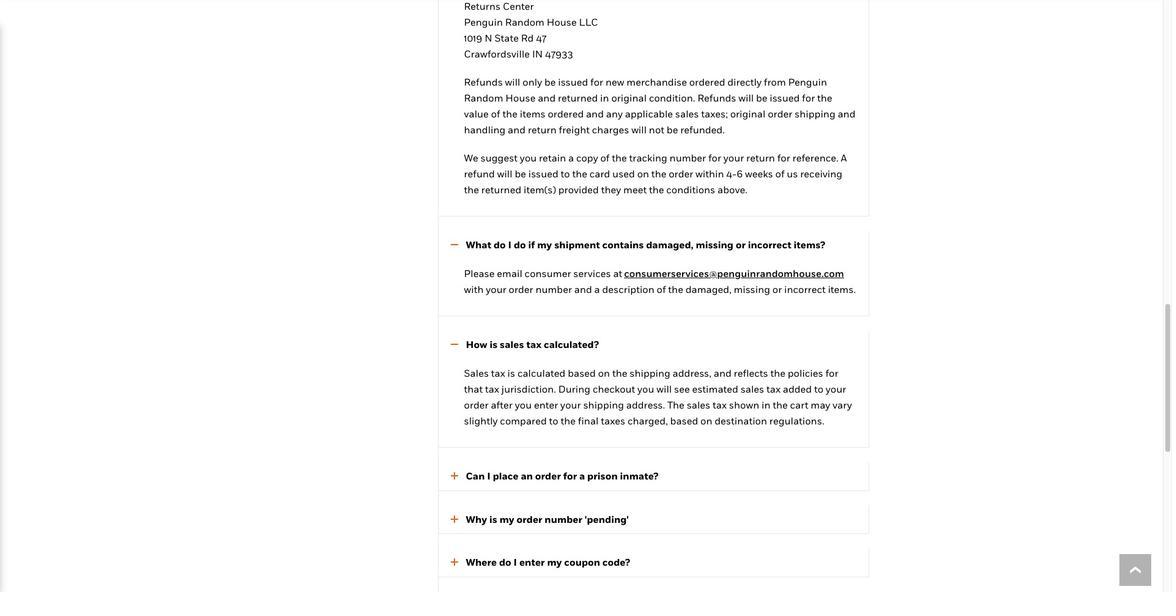 Task type: describe. For each thing, give the bounding box(es) containing it.
damaged, inside please email consumer services at consumerservices@penguinrandomhouse.com with your order number and a description of the damaged, missing or incorrect items.
[[685, 283, 731, 296]]

is for sales
[[490, 338, 498, 351]]

do left if
[[514, 239, 526, 251]]

order inside we suggest you retain a copy of the tracking number for your return for reference. a refund will be issued to the card used on the order within 4-6 weeks of us receiving the returned item(s) provided they meet the conditions above.
[[669, 168, 693, 180]]

weeks
[[745, 168, 773, 180]]

please email consumer services at consumerservices@penguinrandomhouse.com with your order number and a description of the damaged, missing or incorrect items.
[[464, 267, 856, 296]]

returns
[[464, 0, 500, 12]]

the up the added
[[770, 367, 785, 379]]

incorrect inside please email consumer services at consumerservices@penguinrandomhouse.com with your order number and a description of the damaged, missing or incorrect items.
[[784, 283, 826, 296]]

above.
[[718, 184, 747, 196]]

consumer
[[525, 267, 571, 279]]

why is my order number 'pending'
[[466, 513, 629, 525]]

reflects
[[734, 367, 768, 379]]

and up items
[[538, 92, 556, 104]]

services
[[573, 267, 611, 279]]

order inside refunds will only be issued for new merchandise ordered directly from penguin random house and returned in original condition. refunds will be issued for the value of the items ordered and any applicable sales taxes; original order shipping and handling and return freight charges will not be refunded.
[[768, 108, 792, 120]]

how is sales tax calculated?
[[466, 338, 599, 351]]

regulations.
[[769, 415, 824, 427]]

may
[[811, 399, 830, 411]]

be right not
[[667, 124, 678, 136]]

0 vertical spatial my
[[537, 239, 552, 251]]

be inside we suggest you retain a copy of the tracking number for your return for reference. a refund will be issued to the card used on the order within 4-6 weeks of us receiving the returned item(s) provided they meet the conditions above.
[[515, 168, 526, 180]]

please
[[464, 267, 495, 279]]

coupon
[[564, 556, 600, 568]]

sales inside refunds will only be issued for new merchandise ordered directly from penguin random house and returned in original condition. refunds will be issued for the value of the items ordered and any applicable sales taxes; original order shipping and handling and return freight charges will not be refunded.
[[675, 108, 699, 120]]

1 vertical spatial my
[[500, 513, 514, 525]]

taxes;
[[701, 108, 728, 120]]

items.
[[828, 283, 856, 296]]

in inside refunds will only be issued for new merchandise ordered directly from penguin random house and returned in original condition. refunds will be issued for the value of the items ordered and any applicable sales taxes; original order shipping and handling and return freight charges will not be refunded.
[[600, 92, 609, 104]]

where do i enter my coupon code?
[[466, 556, 630, 568]]

1 vertical spatial based
[[670, 415, 698, 427]]

house inside 'returns center penguin random house llc 1019 n state rd 47 crawfordsville in 47933'
[[547, 16, 577, 28]]

1 horizontal spatial shipping
[[630, 367, 670, 379]]

calculated
[[517, 367, 565, 379]]

added
[[783, 383, 812, 395]]

consumerservices@penguinrandomhouse.com
[[624, 267, 844, 279]]

tax up after
[[485, 383, 499, 395]]

be right only
[[544, 76, 556, 88]]

jurisdiction.
[[501, 383, 556, 395]]

and down items
[[508, 124, 526, 136]]

for up the within
[[708, 152, 721, 164]]

order inside please email consumer services at consumerservices@penguinrandomhouse.com with your order number and a description of the damaged, missing or incorrect items.
[[509, 283, 533, 296]]

will left only
[[505, 76, 520, 88]]

code?
[[602, 556, 630, 568]]

sales down reflects
[[741, 383, 764, 395]]

checkout
[[593, 383, 635, 395]]

meet
[[623, 184, 647, 196]]

directly
[[727, 76, 762, 88]]

value
[[464, 108, 489, 120]]

sales
[[464, 367, 489, 379]]

for up reference. on the right of the page
[[802, 92, 815, 104]]

and inside please email consumer services at consumerservices@penguinrandomhouse.com with your order number and a description of the damaged, missing or incorrect items.
[[574, 283, 592, 296]]

the left final
[[561, 415, 576, 427]]

2 vertical spatial to
[[549, 415, 558, 427]]

cart
[[790, 399, 808, 411]]

why
[[466, 513, 487, 525]]

sales tax is calculated based on the shipping address, and reflects the policies for that tax jurisdiction. during checkout you will see estimated sales tax added to your order after you enter your shipping address. the sales tax shown in the cart may vary slightly compared to the final taxes charged, based on destination regulations.
[[464, 367, 852, 427]]

2 horizontal spatial to
[[814, 383, 823, 395]]

returned inside refunds will only be issued for new merchandise ordered directly from penguin random house and returned in original condition. refunds will be issued for the value of the items ordered and any applicable sales taxes; original order shipping and handling and return freight charges will not be refunded.
[[558, 92, 598, 104]]

0 horizontal spatial missing
[[696, 239, 733, 251]]

final
[[578, 415, 599, 427]]

only
[[523, 76, 542, 88]]

0 horizontal spatial ordered
[[548, 108, 584, 120]]

provided
[[558, 184, 599, 196]]

1 vertical spatial i
[[487, 470, 491, 482]]

i for where
[[514, 556, 517, 568]]

refunds will only be issued for new merchandise ordered directly from penguin random house and returned in original condition. refunds will be issued for the value of the items ordered and any applicable sales taxes; original order shipping and handling and return freight charges will not be refunded.
[[464, 76, 855, 136]]

for left prison
[[563, 470, 577, 482]]

0 horizontal spatial original
[[611, 92, 647, 104]]

the up provided
[[572, 168, 587, 180]]

the inside please email consumer services at consumerservices@penguinrandomhouse.com with your order number and a description of the damaged, missing or incorrect items.
[[668, 283, 683, 296]]

sales right 'how'
[[500, 338, 524, 351]]

used
[[612, 168, 635, 180]]

what
[[466, 239, 491, 251]]

receiving
[[800, 168, 842, 180]]

compared
[[500, 415, 547, 427]]

calculated?
[[544, 338, 599, 351]]

in
[[532, 48, 543, 60]]

your inside we suggest you retain a copy of the tracking number for your return for reference. a refund will be issued to the card used on the order within 4-6 weeks of us receiving the returned item(s) provided they meet the conditions above.
[[724, 152, 744, 164]]

address.
[[626, 399, 665, 411]]

order inside sales tax is calculated based on the shipping address, and reflects the policies for that tax jurisdiction. during checkout you will see estimated sales tax added to your order after you enter your shipping address. the sales tax shown in the cart may vary slightly compared to the final taxes charged, based on destination regulations.
[[464, 399, 489, 411]]

tax left the added
[[766, 383, 781, 395]]

issued inside we suggest you retain a copy of the tracking number for your return for reference. a refund will be issued to the card used on the order within 4-6 weeks of us receiving the returned item(s) provided they meet the conditions above.
[[528, 168, 558, 180]]

47
[[536, 32, 546, 44]]

refund
[[464, 168, 495, 180]]

do for do
[[494, 239, 506, 251]]

vary
[[833, 399, 852, 411]]

to inside we suggest you retain a copy of the tracking number for your return for reference. a refund will be issued to the card used on the order within 4-6 weeks of us receiving the returned item(s) provided they meet the conditions above.
[[561, 168, 570, 180]]

how is sales tax calculated? link
[[438, 337, 856, 353]]

1 vertical spatial refunds
[[697, 92, 736, 104]]

a
[[841, 152, 847, 164]]

what do i do if my shipment contains damaged, missing or incorrect items? link
[[438, 237, 856, 253]]

2 vertical spatial a
[[579, 470, 585, 482]]

the
[[667, 399, 684, 411]]

6
[[736, 168, 743, 180]]

the down tracking at the top right of page
[[651, 168, 666, 180]]

a inside please email consumer services at consumerservices@penguinrandomhouse.com with your order number and a description of the damaged, missing or incorrect items.
[[594, 283, 600, 296]]

1 vertical spatial issued
[[770, 92, 800, 104]]

within
[[696, 168, 724, 180]]

4-
[[726, 168, 736, 180]]

merchandise
[[627, 76, 687, 88]]

on inside we suggest you retain a copy of the tracking number for your return for reference. a refund will be issued to the card used on the order within 4-6 weeks of us receiving the returned item(s) provided they meet the conditions above.
[[637, 168, 649, 180]]

number for for
[[670, 152, 706, 164]]

that
[[464, 383, 483, 395]]

random inside refunds will only be issued for new merchandise ordered directly from penguin random house and returned in original condition. refunds will be issued for the value of the items ordered and any applicable sales taxes; original order shipping and handling and return freight charges will not be refunded.
[[464, 92, 503, 104]]

number for and
[[535, 283, 572, 296]]

any
[[606, 108, 623, 120]]

or inside please email consumer services at consumerservices@penguinrandomhouse.com with your order number and a description of the damaged, missing or incorrect items.
[[772, 283, 782, 296]]

will left not
[[631, 124, 647, 136]]

tax down estimated
[[713, 399, 727, 411]]

applicable
[[625, 108, 673, 120]]

sales right the
[[687, 399, 710, 411]]

shipping inside refunds will only be issued for new merchandise ordered directly from penguin random house and returned in original condition. refunds will be issued for the value of the items ordered and any applicable sales taxes; original order shipping and handling and return freight charges will not be refunded.
[[795, 108, 835, 120]]

return inside we suggest you retain a copy of the tracking number for your return for reference. a refund will be issued to the card used on the order within 4-6 weeks of us receiving the returned item(s) provided they meet the conditions above.
[[746, 152, 775, 164]]

at
[[613, 267, 622, 279]]

place
[[493, 470, 519, 482]]

can
[[466, 470, 485, 482]]

your up vary
[[826, 383, 846, 395]]

how
[[466, 338, 487, 351]]

and up a at the top right of page
[[838, 108, 855, 120]]

us
[[787, 168, 798, 180]]

2 vertical spatial you
[[515, 399, 532, 411]]

they
[[601, 184, 621, 196]]

returns center penguin random house llc 1019 n state rd 47 crawfordsville in 47933
[[464, 0, 598, 60]]

order down 'an'
[[517, 513, 542, 525]]

not
[[649, 124, 664, 136]]

the up reference. on the right of the page
[[817, 92, 832, 104]]



Task type: locate. For each thing, give the bounding box(es) containing it.
prison
[[587, 470, 618, 482]]

random inside 'returns center penguin random house llc 1019 n state rd 47 crawfordsville in 47933'
[[505, 16, 544, 28]]

the up checkout
[[612, 367, 627, 379]]

shipment
[[554, 239, 600, 251]]

missing
[[696, 239, 733, 251], [734, 283, 770, 296]]

be up item(s)
[[515, 168, 526, 180]]

1 horizontal spatial missing
[[734, 283, 770, 296]]

1019
[[464, 32, 482, 44]]

and up estimated
[[714, 367, 731, 379]]

random
[[505, 16, 544, 28], [464, 92, 503, 104]]

1 horizontal spatial penguin
[[788, 76, 827, 88]]

2 vertical spatial i
[[514, 556, 517, 568]]

sales down condition.
[[675, 108, 699, 120]]

number up the within
[[670, 152, 706, 164]]

0 vertical spatial you
[[520, 152, 537, 164]]

0 vertical spatial penguin
[[464, 16, 503, 28]]

return inside refunds will only be issued for new merchandise ordered directly from penguin random house and returned in original condition. refunds will be issued for the value of the items ordered and any applicable sales taxes; original order shipping and handling and return freight charges will not be refunded.
[[528, 124, 556, 136]]

2 vertical spatial shipping
[[583, 399, 624, 411]]

incorrect left items.
[[784, 283, 826, 296]]

2 vertical spatial issued
[[528, 168, 558, 180]]

refunds up taxes;
[[697, 92, 736, 104]]

0 vertical spatial house
[[547, 16, 577, 28]]

2 vertical spatial on
[[700, 415, 712, 427]]

0 horizontal spatial returned
[[481, 184, 521, 196]]

condition.
[[649, 92, 695, 104]]

for inside sales tax is calculated based on the shipping address, and reflects the policies for that tax jurisdiction. during checkout you will see estimated sales tax added to your order after you enter your shipping address. the sales tax shown in the cart may vary slightly compared to the final taxes charged, based on destination regulations.
[[825, 367, 838, 379]]

handling
[[464, 124, 505, 136]]

1 vertical spatial missing
[[734, 283, 770, 296]]

tax up calculated
[[526, 338, 542, 351]]

1 vertical spatial original
[[730, 108, 765, 120]]

1 vertical spatial enter
[[519, 556, 545, 568]]

if
[[528, 239, 535, 251]]

items?
[[794, 239, 825, 251]]

1 vertical spatial return
[[746, 152, 775, 164]]

destination
[[715, 415, 767, 427]]

order right 'an'
[[535, 470, 561, 482]]

of right description
[[657, 283, 666, 296]]

description
[[602, 283, 654, 296]]

0 vertical spatial on
[[637, 168, 649, 180]]

based down the
[[670, 415, 698, 427]]

return
[[528, 124, 556, 136], [746, 152, 775, 164]]

number inside please email consumer services at consumerservices@penguinrandomhouse.com with your order number and a description of the damaged, missing or incorrect items.
[[535, 283, 572, 296]]

of up card
[[600, 152, 610, 164]]

will inside we suggest you retain a copy of the tracking number for your return for reference. a refund will be issued to the card used on the order within 4-6 weeks of us receiving the returned item(s) provided they meet the conditions above.
[[497, 168, 512, 180]]

0 vertical spatial original
[[611, 92, 647, 104]]

damaged, down consumerservices@penguinrandomhouse.com
[[685, 283, 731, 296]]

based up "during"
[[568, 367, 596, 379]]

estimated
[[692, 383, 738, 395]]

copy
[[576, 152, 598, 164]]

we
[[464, 152, 478, 164]]

shipping
[[795, 108, 835, 120], [630, 367, 670, 379], [583, 399, 624, 411]]

charges
[[592, 124, 629, 136]]

reference.
[[792, 152, 838, 164]]

do right the what
[[494, 239, 506, 251]]

item(s)
[[524, 184, 556, 196]]

0 vertical spatial shipping
[[795, 108, 835, 120]]

number
[[670, 152, 706, 164], [535, 283, 572, 296], [545, 513, 582, 525]]

will left see
[[656, 383, 672, 395]]

to right compared
[[549, 415, 558, 427]]

house left llc
[[547, 16, 577, 28]]

1 vertical spatial house
[[505, 92, 535, 104]]

1 horizontal spatial house
[[547, 16, 577, 28]]

in inside sales tax is calculated based on the shipping address, and reflects the policies for that tax jurisdiction. during checkout you will see estimated sales tax added to your order after you enter your shipping address. the sales tax shown in the cart may vary slightly compared to the final taxes charged, based on destination regulations.
[[762, 399, 770, 411]]

is up jurisdiction.
[[507, 367, 515, 379]]

enter
[[534, 399, 558, 411], [519, 556, 545, 568]]

a inside we suggest you retain a copy of the tracking number for your return for reference. a refund will be issued to the card used on the order within 4-6 weeks of us receiving the returned item(s) provided they meet the conditions above.
[[568, 152, 574, 164]]

a down "services"
[[594, 283, 600, 296]]

missing inside please email consumer services at consumerservices@penguinrandomhouse.com with your order number and a description of the damaged, missing or incorrect items.
[[734, 283, 770, 296]]

of left us
[[775, 168, 785, 180]]

0 horizontal spatial penguin
[[464, 16, 503, 28]]

is for my
[[489, 513, 497, 525]]

damaged, up please email consumer services at consumerservices@penguinrandomhouse.com with your order number and a description of the damaged, missing or incorrect items.
[[646, 239, 693, 251]]

llc
[[579, 16, 598, 28]]

my right if
[[537, 239, 552, 251]]

incorrect
[[748, 239, 791, 251], [784, 283, 826, 296]]

can i place an order for a prison inmate?
[[466, 470, 658, 482]]

a left the copy
[[568, 152, 574, 164]]

ordered up taxes;
[[689, 76, 725, 88]]

1 horizontal spatial returned
[[558, 92, 598, 104]]

on down tracking at the top right of page
[[637, 168, 649, 180]]

0 horizontal spatial a
[[568, 152, 574, 164]]

will down directly
[[738, 92, 754, 104]]

penguin inside 'returns center penguin random house llc 1019 n state rd 47 crawfordsville in 47933'
[[464, 16, 503, 28]]

of inside please email consumer services at consumerservices@penguinrandomhouse.com with your order number and a description of the damaged, missing or incorrect items.
[[657, 283, 666, 296]]

an
[[521, 470, 533, 482]]

inmate?
[[620, 470, 658, 482]]

refunded.
[[680, 124, 725, 136]]

in right shown
[[762, 399, 770, 411]]

policies
[[788, 367, 823, 379]]

1 horizontal spatial or
[[772, 283, 782, 296]]

contains
[[602, 239, 644, 251]]

my
[[537, 239, 552, 251], [500, 513, 514, 525], [547, 556, 562, 568]]

shipping down how is sales tax calculated? link
[[630, 367, 670, 379]]

1 vertical spatial penguin
[[788, 76, 827, 88]]

we suggest you retain a copy of the tracking number for your return for reference. a refund will be issued to the card used on the order within 4-6 weeks of us receiving the returned item(s) provided they meet the conditions above.
[[464, 152, 847, 196]]

1 horizontal spatial original
[[730, 108, 765, 120]]

why is my order number 'pending' link
[[438, 512, 856, 527]]

1 vertical spatial in
[[762, 399, 770, 411]]

2 horizontal spatial a
[[594, 283, 600, 296]]

consumerservices@penguinrandomhouse.com link
[[624, 267, 844, 279]]

1 vertical spatial a
[[594, 283, 600, 296]]

0 vertical spatial incorrect
[[748, 239, 791, 251]]

0 vertical spatial enter
[[534, 399, 558, 411]]

1 vertical spatial you
[[637, 383, 654, 395]]

return up "weeks"
[[746, 152, 775, 164]]

a
[[568, 152, 574, 164], [594, 283, 600, 296], [579, 470, 585, 482]]

based
[[568, 367, 596, 379], [670, 415, 698, 427]]

i right where
[[514, 556, 517, 568]]

2 vertical spatial number
[[545, 513, 582, 525]]

n
[[485, 32, 492, 44]]

is inside sales tax is calculated based on the shipping address, and reflects the policies for that tax jurisdiction. during checkout you will see estimated sales tax added to your order after you enter your shipping address. the sales tax shown in the cart may vary slightly compared to the final taxes charged, based on destination regulations.
[[507, 367, 515, 379]]

0 vertical spatial missing
[[696, 239, 733, 251]]

2 horizontal spatial shipping
[[795, 108, 835, 120]]

0 horizontal spatial or
[[736, 239, 746, 251]]

47933
[[545, 48, 573, 60]]

tracking
[[629, 152, 667, 164]]

1 horizontal spatial ordered
[[689, 76, 725, 88]]

0 vertical spatial number
[[670, 152, 706, 164]]

issued
[[558, 76, 588, 88], [770, 92, 800, 104], [528, 168, 558, 180]]

0 vertical spatial is
[[490, 338, 498, 351]]

1 vertical spatial incorrect
[[784, 283, 826, 296]]

0 vertical spatial returned
[[558, 92, 598, 104]]

on
[[637, 168, 649, 180], [598, 367, 610, 379], [700, 415, 712, 427]]

penguin down returns
[[464, 16, 503, 28]]

house
[[547, 16, 577, 28], [505, 92, 535, 104]]

during
[[558, 383, 590, 395]]

0 horizontal spatial to
[[549, 415, 558, 427]]

0 vertical spatial to
[[561, 168, 570, 180]]

the left the cart
[[773, 399, 788, 411]]

do
[[494, 239, 506, 251], [514, 239, 526, 251], [499, 556, 511, 568]]

of
[[491, 108, 500, 120], [600, 152, 610, 164], [775, 168, 785, 180], [657, 283, 666, 296]]

original down new
[[611, 92, 647, 104]]

freight
[[559, 124, 590, 136]]

retain
[[539, 152, 566, 164]]

0 vertical spatial i
[[508, 239, 511, 251]]

ordered up freight
[[548, 108, 584, 120]]

1 vertical spatial damaged,
[[685, 283, 731, 296]]

0 horizontal spatial house
[[505, 92, 535, 104]]

to up may
[[814, 383, 823, 395]]

0 horizontal spatial i
[[487, 470, 491, 482]]

on down estimated
[[700, 415, 712, 427]]

'pending'
[[585, 513, 629, 525]]

charged,
[[628, 415, 668, 427]]

you left retain
[[520, 152, 537, 164]]

0 horizontal spatial return
[[528, 124, 556, 136]]

tax right sales
[[491, 367, 505, 379]]

1 vertical spatial is
[[507, 367, 515, 379]]

is right why
[[489, 513, 497, 525]]

is
[[490, 338, 498, 351], [507, 367, 515, 379], [489, 513, 497, 525]]

1 horizontal spatial based
[[670, 415, 698, 427]]

my right why
[[500, 513, 514, 525]]

of right "value"
[[491, 108, 500, 120]]

incorrect left items?
[[748, 239, 791, 251]]

address,
[[673, 367, 711, 379]]

0 horizontal spatial shipping
[[583, 399, 624, 411]]

random up rd
[[505, 16, 544, 28]]

1 vertical spatial on
[[598, 367, 610, 379]]

state
[[495, 32, 519, 44]]

is right 'how'
[[490, 338, 498, 351]]

1 horizontal spatial a
[[579, 470, 585, 482]]

be down from
[[756, 92, 767, 104]]

of inside refunds will only be issued for new merchandise ordered directly from penguin random house and returned in original condition. refunds will be issued for the value of the items ordered and any applicable sales taxes; original order shipping and handling and return freight charges will not be refunded.
[[491, 108, 500, 120]]

in up "any"
[[600, 92, 609, 104]]

your up 4-
[[724, 152, 744, 164]]

1 vertical spatial to
[[814, 383, 823, 395]]

random up "value"
[[464, 92, 503, 104]]

0 vertical spatial a
[[568, 152, 574, 164]]

returned down refund
[[481, 184, 521, 196]]

ordered
[[689, 76, 725, 88], [548, 108, 584, 120]]

do for enter
[[499, 556, 511, 568]]

email
[[497, 267, 522, 279]]

order down that
[[464, 399, 489, 411]]

0 vertical spatial refunds
[[464, 76, 503, 88]]

0 horizontal spatial refunds
[[464, 76, 503, 88]]

1 horizontal spatial random
[[505, 16, 544, 28]]

2 horizontal spatial i
[[514, 556, 517, 568]]

0 horizontal spatial on
[[598, 367, 610, 379]]

for right policies at bottom
[[825, 367, 838, 379]]

1 vertical spatial shipping
[[630, 367, 670, 379]]

and inside sales tax is calculated based on the shipping address, and reflects the policies for that tax jurisdiction. during checkout you will see estimated sales tax added to your order after you enter your shipping address. the sales tax shown in the cart may vary slightly compared to the final taxes charged, based on destination regulations.
[[714, 367, 731, 379]]

number inside we suggest you retain a copy of the tracking number for your return for reference. a refund will be issued to the card used on the order within 4-6 weeks of us receiving the returned item(s) provided they meet the conditions above.
[[670, 152, 706, 164]]

can i place an order for a prison inmate? link
[[438, 468, 856, 484]]

1 horizontal spatial in
[[762, 399, 770, 411]]

1 vertical spatial number
[[535, 283, 572, 296]]

will inside sales tax is calculated based on the shipping address, and reflects the policies for that tax jurisdiction. during checkout you will see estimated sales tax added to your order after you enter your shipping address. the sales tax shown in the cart may vary slightly compared to the final taxes charged, based on destination regulations.
[[656, 383, 672, 395]]

will down suggest
[[497, 168, 512, 180]]

enter inside sales tax is calculated based on the shipping address, and reflects the policies for that tax jurisdiction. during checkout you will see estimated sales tax added to your order after you enter your shipping address. the sales tax shown in the cart may vary slightly compared to the final taxes charged, based on destination regulations.
[[534, 399, 558, 411]]

0 vertical spatial based
[[568, 367, 596, 379]]

0 horizontal spatial random
[[464, 92, 503, 104]]

missing up consumerservices@penguinrandomhouse.com link on the right of the page
[[696, 239, 733, 251]]

0 horizontal spatial based
[[568, 367, 596, 379]]

refunds
[[464, 76, 503, 88], [697, 92, 736, 104]]

with
[[464, 283, 484, 296]]

0 vertical spatial random
[[505, 16, 544, 28]]

see
[[674, 383, 690, 395]]

1 vertical spatial returned
[[481, 184, 521, 196]]

sales
[[675, 108, 699, 120], [500, 338, 524, 351], [741, 383, 764, 395], [687, 399, 710, 411]]

for left new
[[590, 76, 603, 88]]

you inside we suggest you retain a copy of the tracking number for your return for reference. a refund will be issued to the card used on the order within 4-6 weeks of us receiving the returned item(s) provided they meet the conditions above.
[[520, 152, 537, 164]]

your inside please email consumer services at consumerservices@penguinrandomhouse.com with your order number and a description of the damaged, missing or incorrect items.
[[486, 283, 506, 296]]

0 horizontal spatial in
[[600, 92, 609, 104]]

0 vertical spatial in
[[600, 92, 609, 104]]

from
[[764, 76, 786, 88]]

returned inside we suggest you retain a copy of the tracking number for your return for reference. a refund will be issued to the card used on the order within 4-6 weeks of us receiving the returned item(s) provided they meet the conditions above.
[[481, 184, 521, 196]]

1 vertical spatial ordered
[[548, 108, 584, 120]]

rd
[[521, 32, 534, 44]]

0 vertical spatial ordered
[[689, 76, 725, 88]]

slightly
[[464, 415, 498, 427]]

number inside 'why is my order number 'pending'' link
[[545, 513, 582, 525]]

shipping up taxes
[[583, 399, 624, 411]]

taxes
[[601, 415, 625, 427]]

1 vertical spatial random
[[464, 92, 503, 104]]

order down from
[[768, 108, 792, 120]]

or up consumerservices@penguinrandomhouse.com link on the right of the page
[[736, 239, 746, 251]]

returned
[[558, 92, 598, 104], [481, 184, 521, 196]]

a left prison
[[579, 470, 585, 482]]

suggest
[[481, 152, 518, 164]]

0 vertical spatial or
[[736, 239, 746, 251]]

the left items
[[502, 108, 518, 120]]

house inside refunds will only be issued for new merchandise ordered directly from penguin random house and returned in original condition. refunds will be issued for the value of the items ordered and any applicable sales taxes; original order shipping and handling and return freight charges will not be refunded.
[[505, 92, 535, 104]]

1 horizontal spatial i
[[508, 239, 511, 251]]

to down retain
[[561, 168, 570, 180]]

refunds down crawfordsville
[[464, 76, 503, 88]]

what do i do if my shipment contains damaged, missing or incorrect items?
[[466, 239, 825, 251]]

0 vertical spatial damaged,
[[646, 239, 693, 251]]

and
[[538, 92, 556, 104], [586, 108, 604, 120], [838, 108, 855, 120], [508, 124, 526, 136], [574, 283, 592, 296], [714, 367, 731, 379]]

penguin inside refunds will only be issued for new merchandise ordered directly from penguin random house and returned in original condition. refunds will be issued for the value of the items ordered and any applicable sales taxes; original order shipping and handling and return freight charges will not be refunded.
[[788, 76, 827, 88]]

the down refund
[[464, 184, 479, 196]]

enter down why is my order number 'pending'
[[519, 556, 545, 568]]

1 horizontal spatial return
[[746, 152, 775, 164]]

tax
[[526, 338, 542, 351], [491, 367, 505, 379], [485, 383, 499, 395], [766, 383, 781, 395], [713, 399, 727, 411]]

1 horizontal spatial on
[[637, 168, 649, 180]]

your down "during"
[[560, 399, 581, 411]]

issued down from
[[770, 92, 800, 104]]

0 vertical spatial return
[[528, 124, 556, 136]]

penguin right from
[[788, 76, 827, 88]]

2 horizontal spatial on
[[700, 415, 712, 427]]

1 vertical spatial or
[[772, 283, 782, 296]]

you up address.
[[637, 383, 654, 395]]

original down directly
[[730, 108, 765, 120]]

conditions
[[666, 184, 715, 196]]

the up "used"
[[612, 152, 627, 164]]

house down only
[[505, 92, 535, 104]]

your
[[724, 152, 744, 164], [486, 283, 506, 296], [826, 383, 846, 395], [560, 399, 581, 411]]

0 vertical spatial issued
[[558, 76, 588, 88]]

1 horizontal spatial to
[[561, 168, 570, 180]]

where
[[466, 556, 497, 568]]

2 vertical spatial my
[[547, 556, 562, 568]]

i for what
[[508, 239, 511, 251]]

order down email
[[509, 283, 533, 296]]

on up checkout
[[598, 367, 610, 379]]

for up us
[[777, 152, 790, 164]]

2 vertical spatial is
[[489, 513, 497, 525]]

1 horizontal spatial refunds
[[697, 92, 736, 104]]

shipping up reference. on the right of the page
[[795, 108, 835, 120]]

the
[[817, 92, 832, 104], [502, 108, 518, 120], [612, 152, 627, 164], [572, 168, 587, 180], [651, 168, 666, 180], [464, 184, 479, 196], [649, 184, 664, 196], [668, 283, 683, 296], [612, 367, 627, 379], [770, 367, 785, 379], [773, 399, 788, 411], [561, 415, 576, 427]]

new
[[606, 76, 624, 88]]

the right description
[[668, 283, 683, 296]]

my left coupon
[[547, 556, 562, 568]]

order up conditions
[[669, 168, 693, 180]]

the right meet at the right of the page
[[649, 184, 664, 196]]

your down email
[[486, 283, 506, 296]]

and left "any"
[[586, 108, 604, 120]]



Task type: vqa. For each thing, say whether or not it's contained in the screenshot.
will
yes



